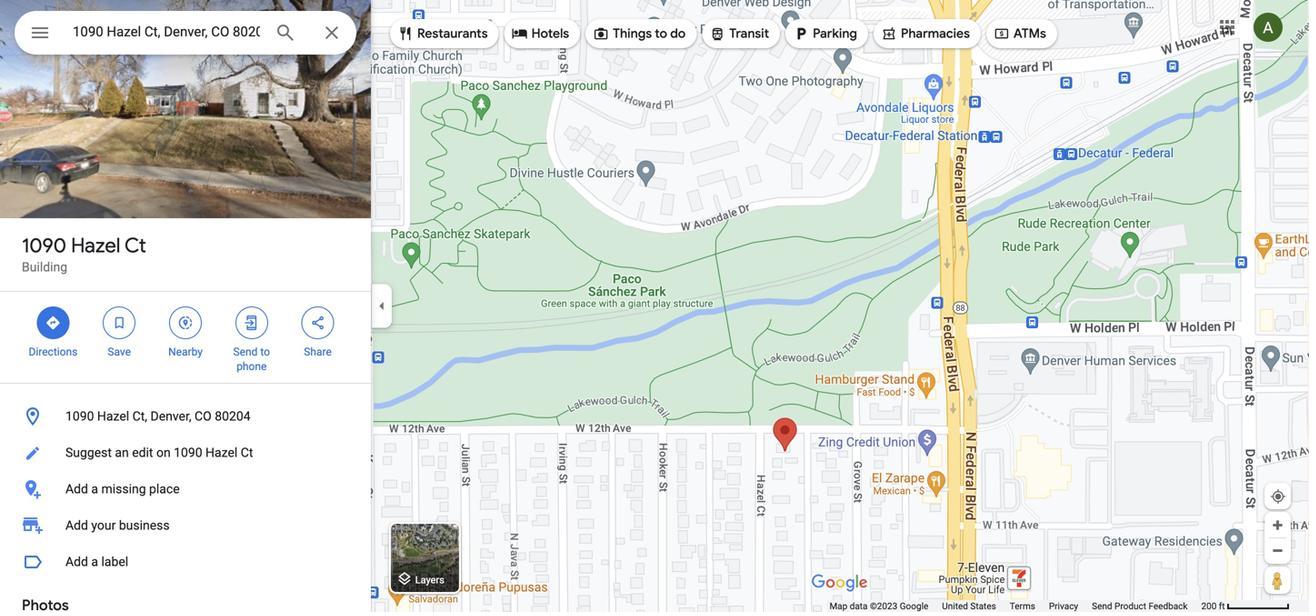 Task type: vqa. For each thing, say whether or not it's contained in the screenshot.
Mcnichols within the 32 Mcnichols Cadieux
no



Task type: locate. For each thing, give the bounding box(es) containing it.
add a missing place
[[65, 482, 180, 497]]

1 vertical spatial 1090
[[65, 409, 94, 424]]

 search field
[[15, 11, 357, 58]]

add
[[65, 482, 88, 497], [65, 518, 88, 533], [65, 554, 88, 569]]

200 ft
[[1202, 601, 1226, 612]]

save
[[108, 346, 131, 358]]

add for add your business
[[65, 518, 88, 533]]

building
[[22, 260, 67, 275]]

zoom in image
[[1272, 518, 1285, 532]]

0 vertical spatial hazel
[[71, 233, 120, 258]]

send left product
[[1093, 601, 1113, 612]]

a for label
[[91, 554, 98, 569]]

to left do
[[655, 25, 668, 42]]

2 vertical spatial hazel
[[206, 445, 238, 460]]

to up phone
[[260, 346, 270, 358]]

add inside 'button'
[[65, 482, 88, 497]]

0 vertical spatial a
[[91, 482, 98, 497]]

1 vertical spatial hazel
[[97, 409, 129, 424]]

google account: angela cha  
(angela.cha@adept.ai) image
[[1254, 13, 1283, 42]]

0 horizontal spatial send
[[233, 346, 258, 358]]

add down suggest
[[65, 482, 88, 497]]

actions for 1090 hazel ct region
[[0, 292, 371, 383]]

send up phone
[[233, 346, 258, 358]]

send inside send to phone
[[233, 346, 258, 358]]

0 vertical spatial to
[[655, 25, 668, 42]]

product
[[1115, 601, 1147, 612]]

1090 Hazel Ct, Denver, CO 80204 field
[[15, 11, 357, 55]]

hazel for ct,
[[97, 409, 129, 424]]

atms
[[1014, 25, 1047, 42]]

1090 up suggest
[[65, 409, 94, 424]]


[[45, 313, 61, 333]]

terms
[[1010, 601, 1036, 612]]

hazel inside 1090 hazel ct building
[[71, 233, 120, 258]]

1 vertical spatial add
[[65, 518, 88, 533]]

footer inside google maps element
[[830, 600, 1202, 612]]

a
[[91, 482, 98, 497], [91, 554, 98, 569]]

denver,
[[151, 409, 192, 424]]

 restaurants
[[398, 24, 488, 44]]

united
[[943, 601, 969, 612]]

1 a from the top
[[91, 482, 98, 497]]

1 horizontal spatial to
[[655, 25, 668, 42]]

0 vertical spatial add
[[65, 482, 88, 497]]

footer containing map data ©2023 google
[[830, 600, 1202, 612]]


[[244, 313, 260, 333]]

show street view coverage image
[[1265, 567, 1292, 594]]

0 vertical spatial send
[[233, 346, 258, 358]]

2 a from the top
[[91, 554, 98, 569]]

add your business
[[65, 518, 170, 533]]

suggest an edit on 1090 hazel ct
[[65, 445, 253, 460]]

1090 inside 1090 hazel ct building
[[22, 233, 66, 258]]

add a label button
[[0, 544, 371, 580]]

add inside button
[[65, 554, 88, 569]]

a inside 'button'
[[91, 482, 98, 497]]

ct
[[125, 233, 146, 258], [241, 445, 253, 460]]

none field inside 1090 hazel ct, denver, co 80204 field
[[73, 21, 260, 43]]

a left label
[[91, 554, 98, 569]]

2 add from the top
[[65, 518, 88, 533]]


[[793, 24, 810, 44]]

0 horizontal spatial ct
[[125, 233, 146, 258]]

1 vertical spatial ct
[[241, 445, 253, 460]]

privacy button
[[1050, 600, 1079, 612]]

 atms
[[994, 24, 1047, 44]]

0 horizontal spatial to
[[260, 346, 270, 358]]

add left label
[[65, 554, 88, 569]]

hazel left ct, on the left bottom
[[97, 409, 129, 424]]

pharmacies
[[901, 25, 970, 42]]

send
[[233, 346, 258, 358], [1093, 601, 1113, 612]]

a left missing
[[91, 482, 98, 497]]

1090 up the building in the top of the page
[[22, 233, 66, 258]]

send product feedback
[[1093, 601, 1188, 612]]


[[593, 24, 610, 44]]

1090 right on
[[174, 445, 202, 460]]

send to phone
[[233, 346, 270, 373]]

1 vertical spatial send
[[1093, 601, 1113, 612]]

80204
[[215, 409, 251, 424]]

to inside send to phone
[[260, 346, 270, 358]]

terms button
[[1010, 600, 1036, 612]]

collapse side panel image
[[372, 296, 392, 316]]

200 ft button
[[1202, 601, 1291, 612]]

add for add a missing place
[[65, 482, 88, 497]]

edit
[[132, 445, 153, 460]]

states
[[971, 601, 997, 612]]

hazel up 
[[71, 233, 120, 258]]

your
[[91, 518, 116, 533]]

on
[[156, 445, 171, 460]]

to
[[655, 25, 668, 42], [260, 346, 270, 358]]

0 vertical spatial ct
[[125, 233, 146, 258]]

a inside button
[[91, 554, 98, 569]]

ct up 
[[125, 233, 146, 258]]

hazel down 80204
[[206, 445, 238, 460]]

privacy
[[1050, 601, 1079, 612]]


[[994, 24, 1011, 44]]

suggest an edit on 1090 hazel ct button
[[0, 435, 371, 471]]

1 add from the top
[[65, 482, 88, 497]]

footer
[[830, 600, 1202, 612]]


[[881, 24, 898, 44]]

1 vertical spatial to
[[260, 346, 270, 358]]

google
[[900, 601, 929, 612]]

 things to do
[[593, 24, 686, 44]]

1 horizontal spatial ct
[[241, 445, 253, 460]]

suggest
[[65, 445, 112, 460]]

1 vertical spatial a
[[91, 554, 98, 569]]

send for send product feedback
[[1093, 601, 1113, 612]]

None field
[[73, 21, 260, 43]]

zoom out image
[[1272, 544, 1285, 558]]

©2023
[[870, 601, 898, 612]]

1 horizontal spatial send
[[1093, 601, 1113, 612]]

hazel
[[71, 233, 120, 258], [97, 409, 129, 424], [206, 445, 238, 460]]

add left your
[[65, 518, 88, 533]]

add a missing place button
[[0, 471, 371, 508]]

0 vertical spatial 1090
[[22, 233, 66, 258]]

1090
[[22, 233, 66, 258], [65, 409, 94, 424], [174, 445, 202, 460]]

send inside "send product feedback" 'button'
[[1093, 601, 1113, 612]]

hazel for ct
[[71, 233, 120, 258]]

2 vertical spatial add
[[65, 554, 88, 569]]


[[710, 24, 726, 44]]

google maps element
[[0, 0, 1310, 612]]

parking
[[813, 25, 858, 42]]

data
[[850, 601, 868, 612]]

3 add from the top
[[65, 554, 88, 569]]

hotels
[[532, 25, 570, 42]]

things
[[613, 25, 652, 42]]

add a label
[[65, 554, 128, 569]]

ct down 80204
[[241, 445, 253, 460]]

 pharmacies
[[881, 24, 970, 44]]



Task type: describe. For each thing, give the bounding box(es) containing it.
1090 hazel ct main content
[[0, 0, 371, 612]]

1090 hazel ct, denver, co 80204 button
[[0, 398, 371, 435]]

 transit
[[710, 24, 770, 44]]


[[177, 313, 194, 333]]

map
[[830, 601, 848, 612]]

add your business link
[[0, 508, 371, 544]]

share
[[304, 346, 332, 358]]

phone
[[237, 360, 267, 373]]

map data ©2023 google
[[830, 601, 929, 612]]

ct,
[[132, 409, 147, 424]]

label
[[101, 554, 128, 569]]

1090 hazel ct, denver, co 80204
[[65, 409, 251, 424]]

to inside  things to do
[[655, 25, 668, 42]]

ct inside button
[[241, 445, 253, 460]]

place
[[149, 482, 180, 497]]

do
[[671, 25, 686, 42]]

 parking
[[793, 24, 858, 44]]

nearby
[[168, 346, 203, 358]]

transit
[[730, 25, 770, 42]]


[[29, 20, 51, 46]]

a for missing
[[91, 482, 98, 497]]

united states button
[[943, 600, 997, 612]]

2 vertical spatial 1090
[[174, 445, 202, 460]]

missing
[[101, 482, 146, 497]]

add for add a label
[[65, 554, 88, 569]]


[[512, 24, 528, 44]]

an
[[115, 445, 129, 460]]


[[310, 313, 326, 333]]

 button
[[15, 11, 65, 58]]

business
[[119, 518, 170, 533]]

1090 hazel ct building
[[22, 233, 146, 275]]

directions
[[29, 346, 78, 358]]

show your location image
[[1271, 488, 1287, 505]]

send product feedback button
[[1093, 600, 1188, 612]]


[[398, 24, 414, 44]]


[[111, 313, 128, 333]]

restaurants
[[418, 25, 488, 42]]

200
[[1202, 601, 1217, 612]]

1090 for ct,
[[65, 409, 94, 424]]

1090 for ct
[[22, 233, 66, 258]]

united states
[[943, 601, 997, 612]]

ft
[[1220, 601, 1226, 612]]

 hotels
[[512, 24, 570, 44]]

send for send to phone
[[233, 346, 258, 358]]

feedback
[[1149, 601, 1188, 612]]

ct inside 1090 hazel ct building
[[125, 233, 146, 258]]

co
[[195, 409, 212, 424]]

layers
[[415, 574, 445, 586]]



